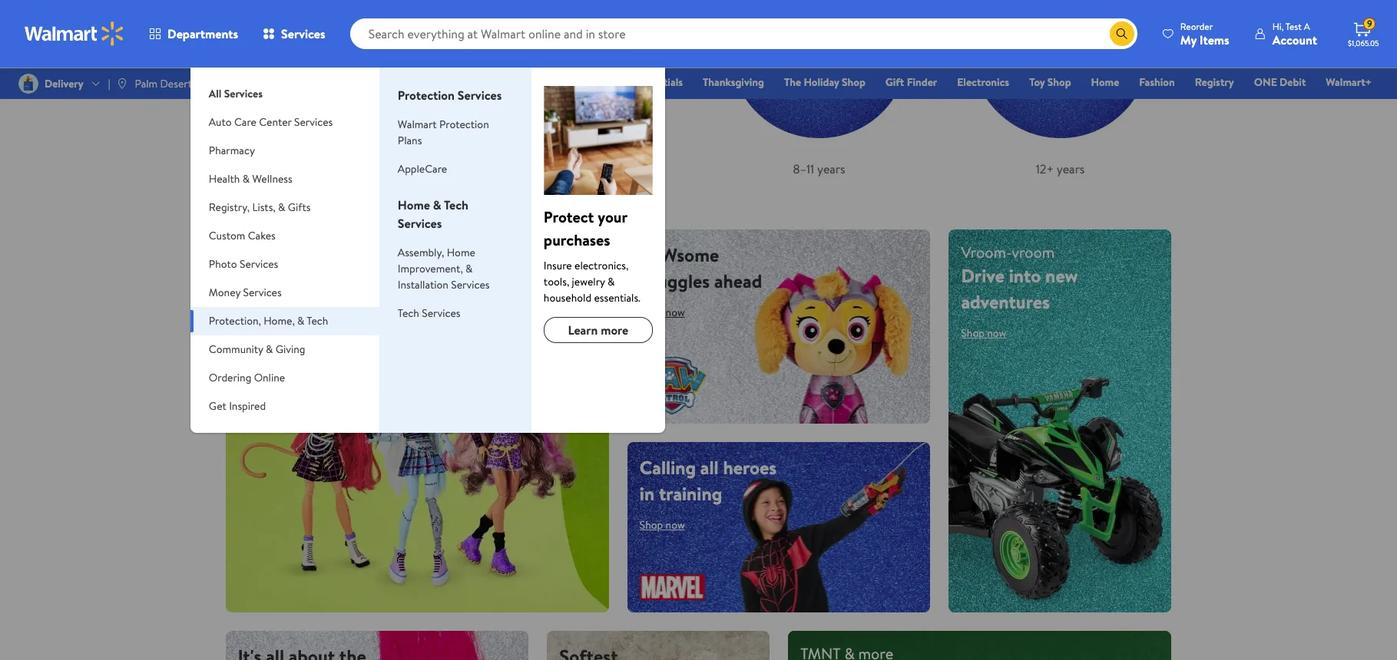Task type: vqa. For each thing, say whether or not it's contained in the screenshot.
MONEY SERVICES
yes



Task type: describe. For each thing, give the bounding box(es) containing it.
home for home
[[1091, 75, 1120, 90]]

shop now link for your fave dolls are here
[[238, 325, 295, 350]]

Walmart Site-Wide search field
[[350, 18, 1138, 49]]

installation
[[398, 277, 449, 293]]

5–7 years link
[[467, 0, 689, 178]]

services up protection, home, & tech in the top of the page
[[243, 285, 282, 300]]

your fave dolls are here
[[238, 242, 412, 319]]

improvement,
[[398, 261, 463, 277]]

registry,
[[209, 200, 250, 215]]

insure
[[544, 258, 572, 273]]

category shop by age - 12 plus years image
[[949, 0, 1172, 161]]

learn
[[568, 322, 598, 339]]

training
[[659, 481, 722, 507]]

shop now link for pawsome snuggles ahead
[[640, 301, 697, 325]]

4
[[295, 161, 303, 178]]

auto
[[209, 114, 232, 130]]

shop right holiday
[[842, 75, 866, 90]]

drive
[[961, 263, 1005, 289]]

dolls
[[355, 242, 412, 281]]

in
[[640, 481, 655, 507]]

shop now for calling all heroes in training
[[640, 518, 685, 534]]

tech services link
[[398, 306, 460, 321]]

9 $1,065.05
[[1348, 17, 1379, 48]]

the
[[784, 75, 801, 90]]

shop down adventures
[[961, 326, 985, 341]]

tech inside dropdown button
[[307, 313, 328, 329]]

money services
[[209, 285, 282, 300]]

gift
[[886, 75, 904, 90]]

tech inside home & tech services
[[444, 197, 469, 214]]

years for 5–7
[[575, 161, 603, 178]]

community & giving
[[209, 342, 305, 357]]

shop paw patrol image for calling all heroes in training
[[628, 443, 931, 613]]

0 vertical spatial protection
[[398, 87, 455, 104]]

essentials
[[637, 75, 683, 90]]

4 years & under link
[[225, 0, 448, 178]]

adventures
[[961, 289, 1050, 315]]

gifts
[[288, 200, 311, 215]]

departments button
[[137, 15, 251, 52]]

care
[[234, 114, 257, 130]]

services up the all services link
[[281, 25, 325, 42]]

fashion link
[[1133, 74, 1182, 91]]

fashion
[[1140, 75, 1175, 90]]

applecare link
[[398, 161, 447, 177]]

money
[[209, 285, 241, 300]]

& right health
[[243, 171, 250, 187]]

8–11 years
[[793, 161, 845, 178]]

shop now for your fave dolls are here
[[238, 330, 283, 345]]

services right all
[[224, 86, 263, 101]]

category shop by age - 8 to 11 years image
[[708, 0, 931, 161]]

shop down in
[[640, 518, 663, 534]]

new
[[1046, 263, 1078, 289]]

4 years & under
[[295, 161, 379, 178]]

$1,065.05
[[1348, 38, 1379, 48]]

shop dolls image
[[225, 230, 609, 613]]

wellness
[[252, 171, 292, 187]]

services down 'cakes'
[[240, 257, 278, 272]]

ahead
[[714, 268, 762, 294]]

one debit link
[[1247, 74, 1313, 91]]

get inspired button
[[190, 393, 379, 421]]

shop down protection,
[[238, 330, 261, 345]]

hi, test a account
[[1273, 20, 1318, 48]]

something
[[225, 196, 298, 217]]

pawsome
[[640, 242, 719, 268]]

vroom-
[[961, 242, 1012, 263]]

jewelry
[[572, 274, 605, 290]]

your
[[598, 207, 627, 227]]

now for pawsome snuggles ahead
[[666, 305, 685, 321]]

all services
[[209, 86, 263, 101]]

services inside home & tech services
[[398, 215, 442, 232]]

assembly, home improvement, & installation services
[[398, 245, 490, 293]]

electronics
[[957, 75, 1010, 90]]

inspired
[[229, 399, 266, 414]]

my
[[1181, 31, 1197, 48]]

protection, home, & tech image
[[544, 86, 653, 195]]

gift finder
[[886, 75, 937, 90]]

home for home & tech services
[[398, 197, 430, 214]]

center
[[259, 114, 292, 130]]

search icon image
[[1116, 28, 1128, 40]]

get inspired
[[209, 399, 266, 414]]

custom cakes
[[209, 228, 276, 244]]

services right center
[[294, 114, 333, 130]]

now for your fave dolls are here
[[264, 330, 283, 345]]

walmart
[[398, 117, 437, 132]]

shop down snuggles
[[640, 305, 663, 321]]

auto care center services button
[[190, 108, 379, 137]]

shop now down adventures
[[961, 326, 1007, 341]]

custom cakes button
[[190, 222, 379, 250]]

all
[[209, 86, 221, 101]]

everyone
[[326, 196, 387, 217]]

custom
[[209, 228, 245, 244]]

plans
[[398, 133, 422, 148]]

protection, home, & tech
[[209, 313, 328, 329]]

holiday
[[804, 75, 839, 90]]

pawsome snuggles ahead
[[640, 242, 762, 294]]

ordering
[[209, 370, 251, 386]]

all services link
[[190, 68, 379, 108]]

& inside home & tech services
[[433, 197, 441, 214]]

vroom-vroom drive into new adventures
[[961, 242, 1078, 315]]

photo
[[209, 257, 237, 272]]

deals link
[[535, 74, 574, 91]]

shop now for pawsome snuggles ahead
[[640, 305, 685, 321]]

home & tech services
[[398, 197, 469, 232]]

registry
[[1195, 75, 1234, 90]]

gift finder link
[[879, 74, 944, 91]]

the holiday shop
[[784, 75, 866, 90]]

vroom
[[1012, 242, 1055, 263]]

home inside the assembly, home improvement, & installation services
[[447, 245, 475, 260]]

shop ride ons image
[[949, 230, 1172, 613]]

5–7
[[553, 161, 572, 178]]

all
[[700, 455, 719, 481]]

protect your purchases insure electronics, tools, jewelry & household essentials.
[[544, 207, 641, 306]]

assembly,
[[398, 245, 444, 260]]

& left under
[[336, 161, 345, 178]]



Task type: locate. For each thing, give the bounding box(es) containing it.
test
[[1286, 20, 1302, 33]]

protection up the walmart
[[398, 87, 455, 104]]

protection services
[[398, 87, 502, 104]]

reorder
[[1181, 20, 1213, 33]]

now down adventures
[[987, 326, 1007, 341]]

category shop by age - 4 years and under image
[[225, 0, 448, 161]]

12+
[[1036, 161, 1054, 178]]

purchases
[[544, 230, 610, 250]]

cakes
[[248, 228, 276, 244]]

2 horizontal spatial home
[[1091, 75, 1120, 90]]

& up essentials.
[[608, 274, 615, 290]]

years for 4
[[306, 161, 334, 178]]

protection down the protection services
[[439, 117, 489, 132]]

reorder my items
[[1181, 20, 1230, 48]]

shop right toy
[[1048, 75, 1071, 90]]

walmart image
[[25, 22, 124, 46]]

0 horizontal spatial tech
[[307, 313, 328, 329]]

1 shop paw patrol image from the top
[[628, 230, 931, 424]]

giving
[[276, 342, 305, 357]]

walmart+
[[1326, 75, 1372, 90]]

here
[[282, 281, 336, 319]]

lists,
[[252, 200, 276, 215]]

the holiday shop link
[[777, 74, 873, 91]]

years right 4
[[306, 161, 334, 178]]

& left gifts
[[278, 200, 285, 215]]

tech down installation
[[398, 306, 419, 321]]

shop now link for calling all heroes in training
[[640, 514, 697, 538]]

& right improvement,
[[466, 261, 473, 277]]

grocery & essentials
[[587, 75, 683, 90]]

0 vertical spatial shop paw patrol image
[[628, 230, 931, 424]]

now for calling all heroes in training
[[666, 518, 685, 534]]

health & wellness button
[[190, 165, 379, 194]]

years right 12+
[[1057, 161, 1085, 178]]

2 horizontal spatial tech
[[444, 197, 469, 214]]

8–11 years link
[[708, 0, 931, 178]]

snuggles
[[640, 268, 710, 294]]

calling
[[640, 455, 696, 481]]

tools,
[[544, 274, 569, 290]]

get
[[209, 399, 226, 414]]

2 vertical spatial home
[[447, 245, 475, 260]]

tech right "home,"
[[307, 313, 328, 329]]

one debit
[[1254, 75, 1306, 90]]

heroes
[[723, 455, 777, 481]]

community
[[209, 342, 263, 357]]

community & giving button
[[190, 336, 379, 364]]

household
[[544, 290, 592, 306]]

4 years from the left
[[1057, 161, 1085, 178]]

& inside the assembly, home improvement, & installation services
[[466, 261, 473, 277]]

thanksgiving
[[703, 75, 764, 90]]

debit
[[1280, 75, 1306, 90]]

services
[[281, 25, 325, 42], [224, 86, 263, 101], [458, 87, 502, 104], [294, 114, 333, 130], [398, 215, 442, 232], [240, 257, 278, 272], [451, 277, 490, 293], [243, 285, 282, 300], [422, 306, 460, 321]]

shop
[[842, 75, 866, 90], [1048, 75, 1071, 90], [640, 305, 663, 321], [961, 326, 985, 341], [238, 330, 261, 345], [640, 518, 663, 534]]

services up walmart protection plans
[[458, 87, 502, 104]]

& right grocery
[[627, 75, 635, 90]]

protect
[[544, 207, 594, 227]]

& left giving
[[266, 342, 273, 357]]

toy shop link
[[1023, 74, 1078, 91]]

now
[[666, 305, 685, 321], [987, 326, 1007, 341], [264, 330, 283, 345], [666, 518, 685, 534]]

services button
[[251, 15, 338, 52]]

now down snuggles
[[666, 305, 685, 321]]

0 vertical spatial home
[[1091, 75, 1120, 90]]

photo services
[[209, 257, 278, 272]]

services up assembly,
[[398, 215, 442, 232]]

health
[[209, 171, 240, 187]]

3 years from the left
[[817, 161, 845, 178]]

2 shop paw patrol image from the top
[[628, 443, 931, 613]]

protection,
[[209, 313, 261, 329]]

your
[[238, 242, 291, 281]]

shop now down in
[[640, 518, 685, 534]]

years right 8–11
[[817, 161, 845, 178]]

& down applecare link
[[433, 197, 441, 214]]

1 vertical spatial home
[[398, 197, 430, 214]]

1 years from the left
[[306, 161, 334, 178]]

pharmacy button
[[190, 137, 379, 165]]

electronics link
[[951, 74, 1016, 91]]

thanksgiving link
[[696, 74, 771, 91]]

shop now down snuggles
[[640, 305, 685, 321]]

services down improvement,
[[451, 277, 490, 293]]

1 horizontal spatial home
[[447, 245, 475, 260]]

one
[[1254, 75, 1277, 90]]

home up improvement,
[[447, 245, 475, 260]]

walmart protection plans link
[[398, 117, 489, 148]]

shop now down protection, home, & tech in the top of the page
[[238, 330, 283, 345]]

tech
[[444, 197, 469, 214], [398, 306, 419, 321], [307, 313, 328, 329]]

now down training
[[666, 518, 685, 534]]

0 horizontal spatial home
[[398, 197, 430, 214]]

home,
[[264, 313, 295, 329]]

under
[[348, 161, 379, 178]]

learn more link
[[544, 317, 653, 343]]

assembly, home improvement, & installation services link
[[398, 245, 490, 293]]

walmart+ link
[[1319, 74, 1379, 91]]

home down applecare link
[[398, 197, 430, 214]]

items
[[1200, 31, 1230, 48]]

hi,
[[1273, 20, 1284, 33]]

health & wellness
[[209, 171, 292, 187]]

registry, lists, & gifts button
[[190, 194, 379, 222]]

12+ years
[[1036, 161, 1085, 178]]

2 years from the left
[[575, 161, 603, 178]]

now down protection, home, & tech in the top of the page
[[264, 330, 283, 345]]

for
[[302, 196, 322, 217]]

1 vertical spatial protection
[[439, 117, 489, 132]]

years
[[306, 161, 334, 178], [575, 161, 603, 178], [817, 161, 845, 178], [1057, 161, 1085, 178]]

category shop by age - 5 to 7 years image
[[467, 0, 689, 161]]

account
[[1273, 31, 1318, 48]]

services down installation
[[422, 306, 460, 321]]

learn more
[[568, 322, 629, 339]]

1 vertical spatial shop paw patrol image
[[628, 443, 931, 613]]

home link
[[1084, 74, 1126, 91]]

shop paw patrol image
[[628, 230, 931, 424], [628, 443, 931, 613]]

protection inside walmart protection plans
[[439, 117, 489, 132]]

years for 8–11
[[817, 161, 845, 178]]

finder
[[907, 75, 937, 90]]

registry, lists, & gifts
[[209, 200, 311, 215]]

services inside the assembly, home improvement, & installation services
[[451, 277, 490, 293]]

something for everyone
[[225, 196, 387, 217]]

money services button
[[190, 279, 379, 307]]

& right "home,"
[[297, 313, 305, 329]]

home inside home & tech services
[[398, 197, 430, 214]]

shop now link
[[640, 301, 697, 325], [961, 321, 1019, 346], [238, 325, 295, 350], [640, 514, 697, 538]]

1 horizontal spatial tech
[[398, 306, 419, 321]]

home down search icon
[[1091, 75, 1120, 90]]

electronics,
[[575, 258, 629, 273]]

tech services
[[398, 306, 460, 321]]

pharmacy
[[209, 143, 255, 158]]

shop paw patrol image for pawsome snuggles ahead
[[628, 230, 931, 424]]

& inside "protect your purchases insure electronics, tools, jewelry & household essentials."
[[608, 274, 615, 290]]

ordering online
[[209, 370, 285, 386]]

5–7 years
[[553, 161, 603, 178]]

years right 5–7 on the top left
[[575, 161, 603, 178]]

Search search field
[[350, 18, 1138, 49]]

home
[[1091, 75, 1120, 90], [398, 197, 430, 214], [447, 245, 475, 260]]

walmart protection plans
[[398, 117, 489, 148]]

calling all heroes in training
[[640, 455, 777, 507]]

tech down applecare link
[[444, 197, 469, 214]]

years for 12+
[[1057, 161, 1085, 178]]



